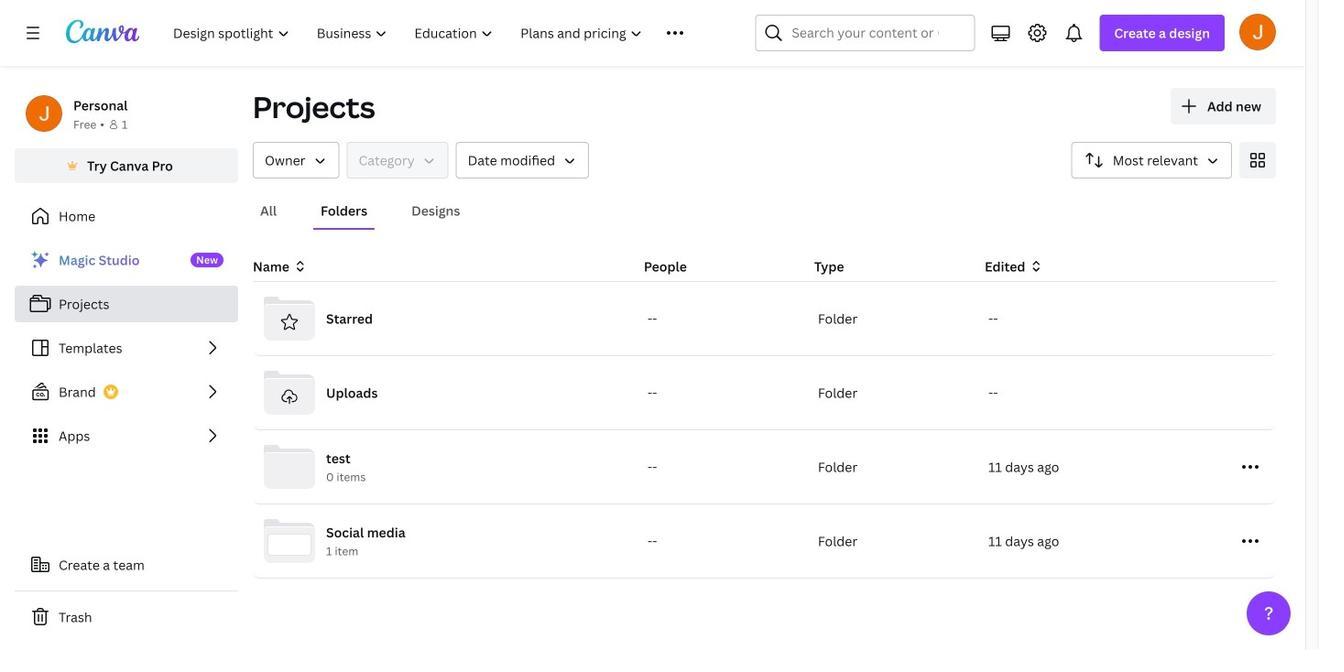 Task type: describe. For each thing, give the bounding box(es) containing it.
Sort by button
[[1072, 142, 1233, 179]]

Search search field
[[792, 16, 939, 50]]

Date modified button
[[456, 142, 589, 179]]



Task type: vqa. For each thing, say whether or not it's contained in the screenshot.
All
no



Task type: locate. For each thing, give the bounding box(es) containing it.
top level navigation element
[[161, 15, 712, 51], [161, 15, 712, 51]]

Owner button
[[253, 142, 340, 179]]

list
[[15, 242, 238, 455]]

jeremy miller image
[[1240, 14, 1277, 50]]

None search field
[[756, 15, 976, 51]]

Category button
[[347, 142, 449, 179]]



